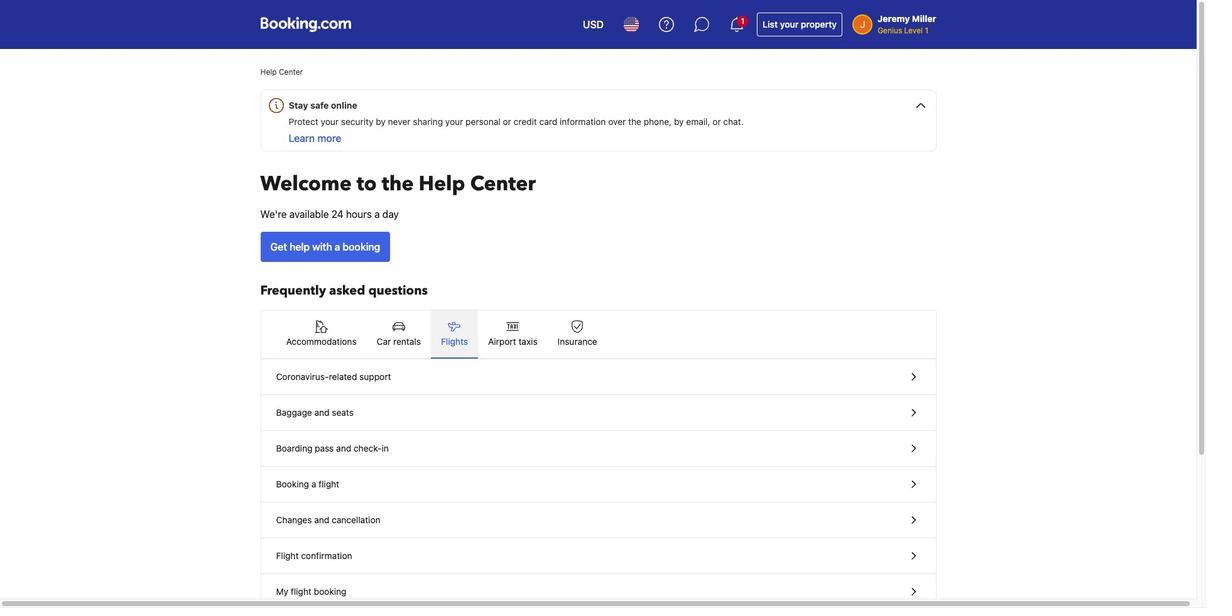 Task type: vqa. For each thing, say whether or not it's contained in the screenshot.
START at top
no



Task type: locate. For each thing, give the bounding box(es) containing it.
1 horizontal spatial 1
[[925, 26, 929, 35]]

0 vertical spatial flight
[[319, 479, 339, 489]]

0 horizontal spatial help
[[260, 67, 277, 77]]

baggage
[[276, 407, 312, 418]]

booking a flight button
[[261, 467, 936, 503]]

1 down miller
[[925, 26, 929, 35]]

airport taxis button
[[478, 310, 548, 358]]

2 horizontal spatial your
[[780, 19, 799, 30]]

your for protect your security by never sharing your personal or credit card information over the phone, by email, or chat. learn more
[[321, 116, 339, 127]]

0 horizontal spatial your
[[321, 116, 339, 127]]

1 horizontal spatial center
[[470, 170, 536, 198]]

a right with
[[335, 241, 340, 253]]

protect
[[289, 116, 318, 127]]

and right changes
[[314, 515, 329, 525]]

a right the booking
[[311, 479, 316, 489]]

1 horizontal spatial or
[[713, 116, 721, 127]]

0 vertical spatial and
[[314, 407, 330, 418]]

0 horizontal spatial flight
[[291, 586, 312, 597]]

1 vertical spatial a
[[335, 241, 340, 253]]

support
[[359, 371, 391, 382]]

a left day
[[374, 209, 380, 220]]

property
[[801, 19, 837, 30]]

1 horizontal spatial a
[[335, 241, 340, 253]]

1
[[741, 16, 744, 26], [925, 26, 929, 35]]

1 horizontal spatial by
[[674, 116, 684, 127]]

personal
[[466, 116, 501, 127]]

more
[[317, 133, 341, 144]]

2 vertical spatial and
[[314, 515, 329, 525]]

by
[[376, 116, 386, 127], [674, 116, 684, 127]]

boarding pass and check-in button
[[261, 431, 936, 467]]

booking down hours
[[343, 241, 380, 253]]

get
[[270, 241, 287, 253]]

the
[[628, 116, 641, 127], [382, 170, 414, 198]]

center
[[279, 67, 303, 77], [470, 170, 536, 198]]

0 horizontal spatial the
[[382, 170, 414, 198]]

24
[[331, 209, 343, 220]]

0 vertical spatial the
[[628, 116, 641, 127]]

confirmation
[[301, 550, 352, 561]]

the inside protect your security by never sharing your personal or credit card information over the phone, by email, or chat. learn more
[[628, 116, 641, 127]]

1 vertical spatial help
[[419, 170, 465, 198]]

a inside get help with a booking button
[[335, 241, 340, 253]]

and
[[314, 407, 330, 418], [336, 443, 351, 454], [314, 515, 329, 525]]

coronavirus-related support
[[276, 371, 391, 382]]

check-
[[354, 443, 382, 454]]

flight right the my
[[291, 586, 312, 597]]

1 inside jeremy miller genius level 1
[[925, 26, 929, 35]]

a inside booking a flight button
[[311, 479, 316, 489]]

0 horizontal spatial 1
[[741, 16, 744, 26]]

car rentals
[[377, 336, 421, 347]]

or left chat.
[[713, 116, 721, 127]]

insurance
[[558, 336, 597, 347]]

flight
[[276, 550, 299, 561]]

tab list containing accommodations
[[261, 310, 936, 359]]

center up stay
[[279, 67, 303, 77]]

the right over
[[628, 116, 641, 127]]

tab list
[[261, 310, 936, 359]]

0 horizontal spatial or
[[503, 116, 511, 127]]

a
[[374, 209, 380, 220], [335, 241, 340, 253], [311, 479, 316, 489]]

phone,
[[644, 116, 672, 127]]

flight
[[319, 479, 339, 489], [291, 586, 312, 597]]

your
[[780, 19, 799, 30], [321, 116, 339, 127], [445, 116, 463, 127]]

flight up changes and cancellation on the bottom of the page
[[319, 479, 339, 489]]

2 by from the left
[[674, 116, 684, 127]]

booking a flight
[[276, 479, 339, 489]]

0 horizontal spatial center
[[279, 67, 303, 77]]

taxis
[[519, 336, 538, 347]]

or left credit
[[503, 116, 511, 127]]

my flight booking button
[[261, 574, 936, 608]]

jeremy
[[878, 13, 910, 24]]

and left the seats
[[314, 407, 330, 418]]

booking down confirmation
[[314, 586, 346, 597]]

airport taxis
[[488, 336, 538, 347]]

we're available 24 hours a day
[[260, 209, 399, 220]]

your up more on the top of page
[[321, 116, 339, 127]]

asked
[[329, 282, 365, 299]]

list your property link
[[757, 13, 843, 36]]

flight confirmation
[[276, 550, 352, 561]]

1 horizontal spatial help
[[419, 170, 465, 198]]

0 horizontal spatial a
[[311, 479, 316, 489]]

1 button
[[722, 9, 752, 40]]

1 vertical spatial the
[[382, 170, 414, 198]]

and for cancellation
[[314, 515, 329, 525]]

frequently asked questions
[[260, 282, 428, 299]]

0 vertical spatial a
[[374, 209, 380, 220]]

booking
[[343, 241, 380, 253], [314, 586, 346, 597]]

1 horizontal spatial flight
[[319, 479, 339, 489]]

by left the never
[[376, 116, 386, 127]]

your right the list
[[780, 19, 799, 30]]

0 vertical spatial help
[[260, 67, 277, 77]]

1 vertical spatial and
[[336, 443, 351, 454]]

your right sharing
[[445, 116, 463, 127]]

and right pass
[[336, 443, 351, 454]]

coronavirus-related support button
[[261, 359, 936, 395]]

changes and cancellation
[[276, 515, 380, 525]]

1 by from the left
[[376, 116, 386, 127]]

sharing
[[413, 116, 443, 127]]

cancellation
[[332, 515, 380, 525]]

the up day
[[382, 170, 414, 198]]

or
[[503, 116, 511, 127], [713, 116, 721, 127]]

2 horizontal spatial a
[[374, 209, 380, 220]]

coronavirus-
[[276, 371, 329, 382]]

stay
[[289, 100, 308, 111]]

safe
[[310, 100, 329, 111]]

center down protect your security by never sharing your personal or credit card information over the phone, by email, or chat. learn more
[[470, 170, 536, 198]]

booking.com online hotel reservations image
[[260, 17, 351, 32]]

help
[[260, 67, 277, 77], [419, 170, 465, 198]]

pass
[[315, 443, 334, 454]]

0 horizontal spatial by
[[376, 116, 386, 127]]

changes
[[276, 515, 312, 525]]

questions
[[368, 282, 428, 299]]

1 left the list
[[741, 16, 744, 26]]

1 horizontal spatial the
[[628, 116, 641, 127]]

2 vertical spatial a
[[311, 479, 316, 489]]

by left email,
[[674, 116, 684, 127]]



Task type: describe. For each thing, give the bounding box(es) containing it.
flights
[[441, 336, 468, 347]]

online
[[331, 100, 357, 111]]

help
[[290, 241, 310, 253]]

day
[[382, 209, 399, 220]]

security
[[341, 116, 373, 127]]

help center
[[260, 67, 303, 77]]

hours
[[346, 209, 372, 220]]

chat.
[[723, 116, 744, 127]]

1 horizontal spatial your
[[445, 116, 463, 127]]

insurance button
[[548, 310, 607, 358]]

1 vertical spatial center
[[470, 170, 536, 198]]

travel alert element
[[260, 90, 936, 151]]

get help with a booking
[[270, 241, 380, 253]]

boarding
[[276, 443, 312, 454]]

related
[[329, 371, 357, 382]]

flight confirmation button
[[261, 538, 936, 574]]

available
[[289, 209, 329, 220]]

level
[[904, 26, 923, 35]]

welcome
[[260, 170, 352, 198]]

we're
[[260, 209, 287, 220]]

with
[[312, 241, 332, 253]]

list your property
[[763, 19, 837, 30]]

jeremy miller genius level 1
[[878, 13, 936, 35]]

booking
[[276, 479, 309, 489]]

frequently
[[260, 282, 326, 299]]

learn more link
[[289, 133, 341, 144]]

learn
[[289, 133, 315, 144]]

stay safe online
[[289, 100, 357, 111]]

flights button
[[431, 310, 478, 358]]

credit
[[514, 116, 537, 127]]

1 inside 1 button
[[741, 16, 744, 26]]

never
[[388, 116, 411, 127]]

1 or from the left
[[503, 116, 511, 127]]

changes and cancellation button
[[261, 503, 936, 538]]

1 vertical spatial flight
[[291, 586, 312, 597]]

baggage and seats button
[[261, 395, 936, 431]]

email,
[[686, 116, 710, 127]]

baggage and seats
[[276, 407, 354, 418]]

accommodations button
[[276, 310, 367, 358]]

stay safe online button
[[266, 90, 936, 116]]

genius
[[878, 26, 902, 35]]

card
[[539, 116, 557, 127]]

1 vertical spatial booking
[[314, 586, 346, 597]]

and for seats
[[314, 407, 330, 418]]

boarding pass and check-in
[[276, 443, 389, 454]]

usd
[[583, 19, 604, 30]]

welcome to the help center
[[260, 170, 536, 198]]

miller
[[912, 13, 936, 24]]

my flight booking
[[276, 586, 346, 597]]

car
[[377, 336, 391, 347]]

rentals
[[393, 336, 421, 347]]

car rentals button
[[367, 310, 431, 358]]

to
[[357, 170, 377, 198]]

seats
[[332, 407, 354, 418]]

information
[[560, 116, 606, 127]]

protect your security by never sharing your personal or credit card information over the phone, by email, or chat. learn more
[[289, 116, 744, 144]]

usd button
[[576, 9, 611, 40]]

my
[[276, 586, 288, 597]]

0 vertical spatial booking
[[343, 241, 380, 253]]

airport
[[488, 336, 516, 347]]

over
[[608, 116, 626, 127]]

list
[[763, 19, 778, 30]]

get help with a booking button
[[260, 232, 390, 262]]

2 or from the left
[[713, 116, 721, 127]]

in
[[382, 443, 389, 454]]

your for list your property
[[780, 19, 799, 30]]

accommodations
[[286, 336, 357, 347]]

0 vertical spatial center
[[279, 67, 303, 77]]



